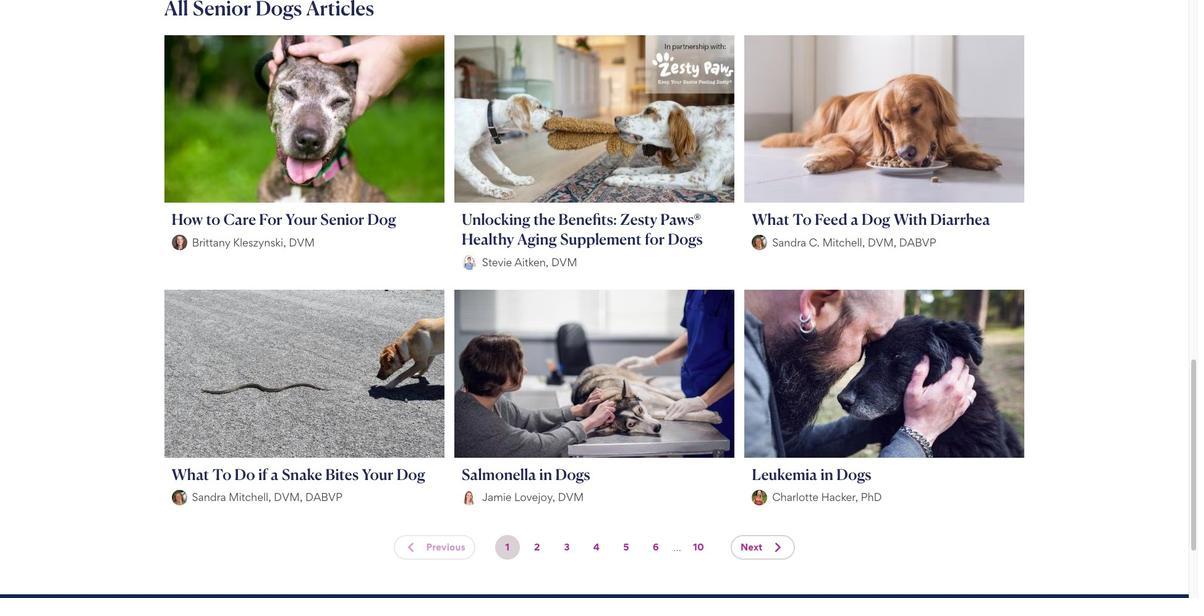 Task type: locate. For each thing, give the bounding box(es) containing it.
if
[[258, 465, 268, 484]]

by image left "c."
[[752, 235, 767, 251]]

in up "charlotte hacker, phd"
[[821, 465, 834, 484]]

unlocking the benefits: zesty paws® healthy aging supplement for dogs
[[462, 210, 703, 249]]

1 vertical spatial your
[[362, 465, 394, 484]]

paws®
[[661, 210, 701, 229]]

5
[[623, 541, 629, 553]]

to
[[206, 210, 220, 229]]

0 vertical spatial dvm,
[[868, 236, 897, 249]]

your right "bites"
[[362, 465, 394, 484]]

footer
[[0, 595, 1189, 599]]

0 horizontal spatial to
[[212, 465, 231, 484]]

for
[[259, 210, 282, 229]]

jamie
[[482, 491, 512, 504]]

benefits:
[[559, 210, 617, 229]]

dog
[[368, 210, 396, 229], [862, 210, 891, 229], [397, 465, 426, 484]]

kleszynski,
[[233, 236, 286, 249]]

supplement
[[560, 230, 642, 249]]

bites
[[325, 465, 359, 484]]

by image
[[172, 235, 187, 251], [752, 235, 767, 251], [752, 490, 767, 506]]

jamie lovejoy, dvm
[[482, 491, 584, 504]]

2 horizontal spatial dogs
[[837, 465, 872, 484]]

dabvp
[[899, 236, 937, 249], [305, 491, 343, 504]]

1 horizontal spatial to
[[793, 210, 812, 229]]

1 horizontal spatial sandra
[[772, 236, 806, 249]]

brittany kleszynski, dvm
[[192, 236, 315, 249]]

stevie
[[482, 256, 512, 269]]

for
[[645, 230, 665, 249]]

salmonella in dogs
[[462, 465, 590, 484]]

dabvp down with
[[899, 236, 937, 249]]

a up sandra c. mitchell, dvm, dabvp at the right top of the page
[[851, 210, 859, 229]]

0 horizontal spatial in
[[539, 465, 552, 484]]

dabvp down "bites"
[[305, 491, 343, 504]]

aging
[[517, 230, 557, 249]]

dvm, down "what to feed a dog with diarrhea"
[[868, 236, 897, 249]]

dvm right aitken,
[[552, 256, 577, 269]]

3
[[564, 541, 570, 553]]

leukemia in dogs
[[752, 465, 872, 484]]

1 horizontal spatial dabvp
[[899, 236, 937, 249]]

dvm
[[289, 236, 315, 249], [552, 256, 577, 269], [558, 491, 584, 504]]

dogs up jamie lovejoy, dvm
[[555, 465, 590, 484]]

1 in from the left
[[539, 465, 552, 484]]

4 link
[[584, 535, 609, 560]]

0 vertical spatial dvm
[[289, 236, 315, 249]]

what
[[752, 210, 790, 229], [172, 465, 209, 484]]

1 horizontal spatial a
[[851, 210, 859, 229]]

by image for salmonella in dogs
[[462, 490, 477, 506]]

leukemia
[[752, 465, 818, 484]]

6
[[653, 541, 659, 553]]

1 vertical spatial what
[[172, 465, 209, 484]]

by image down how
[[172, 235, 187, 251]]

salmonella
[[462, 465, 536, 484]]

4
[[593, 541, 600, 553]]

0 vertical spatial mitchell,
[[823, 236, 865, 249]]

dogs inside unlocking the benefits: zesty paws® healthy aging supplement for dogs
[[668, 230, 703, 249]]

dvm, down what to do if a snake bites your dog
[[274, 491, 303, 504]]

dogs down 'paws®'
[[668, 230, 703, 249]]

to
[[793, 210, 812, 229], [212, 465, 231, 484]]

what for what to feed a dog with diarrhea
[[752, 210, 790, 229]]

in
[[539, 465, 552, 484], [821, 465, 834, 484]]

sandra c. mitchell, dvm, dabvp
[[772, 236, 937, 249]]

your
[[286, 210, 317, 229], [362, 465, 394, 484]]

1 horizontal spatial in
[[821, 465, 834, 484]]

phd
[[861, 491, 882, 504]]

1 horizontal spatial dog
[[397, 465, 426, 484]]

0 horizontal spatial what
[[172, 465, 209, 484]]

mitchell, down do
[[229, 491, 271, 504]]

0 vertical spatial your
[[286, 210, 317, 229]]

mitchell, down feed
[[823, 236, 865, 249]]

0 vertical spatial sandra
[[772, 236, 806, 249]]

0 horizontal spatial sandra
[[192, 491, 226, 504]]

dogs
[[668, 230, 703, 249], [555, 465, 590, 484], [837, 465, 872, 484]]

0 vertical spatial to
[[793, 210, 812, 229]]

a
[[851, 210, 859, 229], [271, 465, 279, 484]]

3 link
[[555, 535, 579, 560]]

your right for
[[286, 210, 317, 229]]

1 vertical spatial sandra
[[192, 491, 226, 504]]

how to care for your senior dog
[[172, 210, 396, 229]]

by image for leukemia
[[752, 490, 767, 506]]

0 horizontal spatial dabvp
[[305, 491, 343, 504]]

mitchell,
[[823, 236, 865, 249], [229, 491, 271, 504]]

1 vertical spatial dvm,
[[274, 491, 303, 504]]

by image for how
[[172, 235, 187, 251]]

1 horizontal spatial dogs
[[668, 230, 703, 249]]

sandra
[[772, 236, 806, 249], [192, 491, 226, 504]]

1 vertical spatial a
[[271, 465, 279, 484]]

a right if
[[271, 465, 279, 484]]

in for salmonella
[[539, 465, 552, 484]]

2 horizontal spatial dog
[[862, 210, 891, 229]]

what left do
[[172, 465, 209, 484]]

dogs up hacker,
[[837, 465, 872, 484]]

0 horizontal spatial mitchell,
[[229, 491, 271, 504]]

by image down the leukemia at the right of page
[[752, 490, 767, 506]]

1 horizontal spatial your
[[362, 465, 394, 484]]

what for what to do if a snake bites your dog
[[172, 465, 209, 484]]

dvm,
[[868, 236, 897, 249], [274, 491, 303, 504]]

1 horizontal spatial what
[[752, 210, 790, 229]]

in for leukemia
[[821, 465, 834, 484]]

dvm for healthy
[[552, 256, 577, 269]]

by image
[[462, 255, 477, 270], [172, 490, 187, 506], [462, 490, 477, 506]]

2 in from the left
[[821, 465, 834, 484]]

0 horizontal spatial dogs
[[555, 465, 590, 484]]

1 vertical spatial to
[[212, 465, 231, 484]]

in up 'lovejoy,' at the bottom of the page
[[539, 465, 552, 484]]

1 vertical spatial dabvp
[[305, 491, 343, 504]]

dvm right 'lovejoy,' at the bottom of the page
[[558, 491, 584, 504]]

dvm down how to care for your senior dog
[[289, 236, 315, 249]]

1 vertical spatial dvm
[[552, 256, 577, 269]]

what left feed
[[752, 210, 790, 229]]

0 vertical spatial what
[[752, 210, 790, 229]]

next link
[[731, 535, 795, 560]]

to left do
[[212, 465, 231, 484]]

to up "c."
[[793, 210, 812, 229]]



Task type: describe. For each thing, give the bounding box(es) containing it.
1 horizontal spatial dvm,
[[868, 236, 897, 249]]

c.
[[809, 236, 820, 249]]

sandra for do
[[192, 491, 226, 504]]

0 vertical spatial dabvp
[[899, 236, 937, 249]]

…
[[673, 541, 681, 554]]

1 horizontal spatial mitchell,
[[823, 236, 865, 249]]

0 horizontal spatial dvm,
[[274, 491, 303, 504]]

hacker,
[[821, 491, 858, 504]]

lovejoy,
[[514, 491, 555, 504]]

do
[[235, 465, 255, 484]]

to for feed
[[793, 210, 812, 229]]

6 link
[[644, 535, 668, 560]]

sandra for feed
[[772, 236, 806, 249]]

stevie aitken, dvm
[[482, 256, 577, 269]]

10 link
[[686, 535, 711, 560]]

what to do if a snake bites your dog
[[172, 465, 426, 484]]

what to feed a dog with diarrhea
[[752, 210, 991, 229]]

zesty
[[620, 210, 657, 229]]

by image for what to do if a snake bites your dog
[[172, 490, 187, 506]]

0 horizontal spatial dog
[[368, 210, 396, 229]]

feed
[[815, 210, 848, 229]]

1 vertical spatial mitchell,
[[229, 491, 271, 504]]

dvm for senior
[[289, 236, 315, 249]]

5 link
[[614, 535, 639, 560]]

2 vertical spatial dvm
[[558, 491, 584, 504]]

by image for unlocking the benefits: zesty paws® healthy aging supplement for dogs
[[462, 255, 477, 270]]

to for do
[[212, 465, 231, 484]]

with
[[894, 210, 927, 229]]

dogs for salmonella in dogs
[[555, 465, 590, 484]]

0 horizontal spatial your
[[286, 210, 317, 229]]

senior
[[320, 210, 364, 229]]

unlocking
[[462, 210, 531, 229]]

the
[[534, 210, 556, 229]]

snake
[[282, 465, 322, 484]]

dogs for leukemia in dogs
[[837, 465, 872, 484]]

aitken,
[[515, 256, 549, 269]]

brittany
[[192, 236, 230, 249]]

charlotte
[[772, 491, 819, 504]]

by image for what
[[752, 235, 767, 251]]

how
[[172, 210, 203, 229]]

2 link
[[525, 535, 550, 560]]

charlotte hacker, phd
[[772, 491, 882, 504]]

healthy
[[462, 230, 514, 249]]

10
[[693, 541, 704, 553]]

care
[[224, 210, 256, 229]]

2
[[534, 541, 540, 553]]

0 horizontal spatial a
[[271, 465, 279, 484]]

0 vertical spatial a
[[851, 210, 859, 229]]

next
[[741, 541, 763, 553]]

diarrhea
[[931, 210, 991, 229]]

sandra mitchell, dvm, dabvp
[[192, 491, 343, 504]]



Task type: vqa. For each thing, say whether or not it's contained in the screenshot.
R
no



